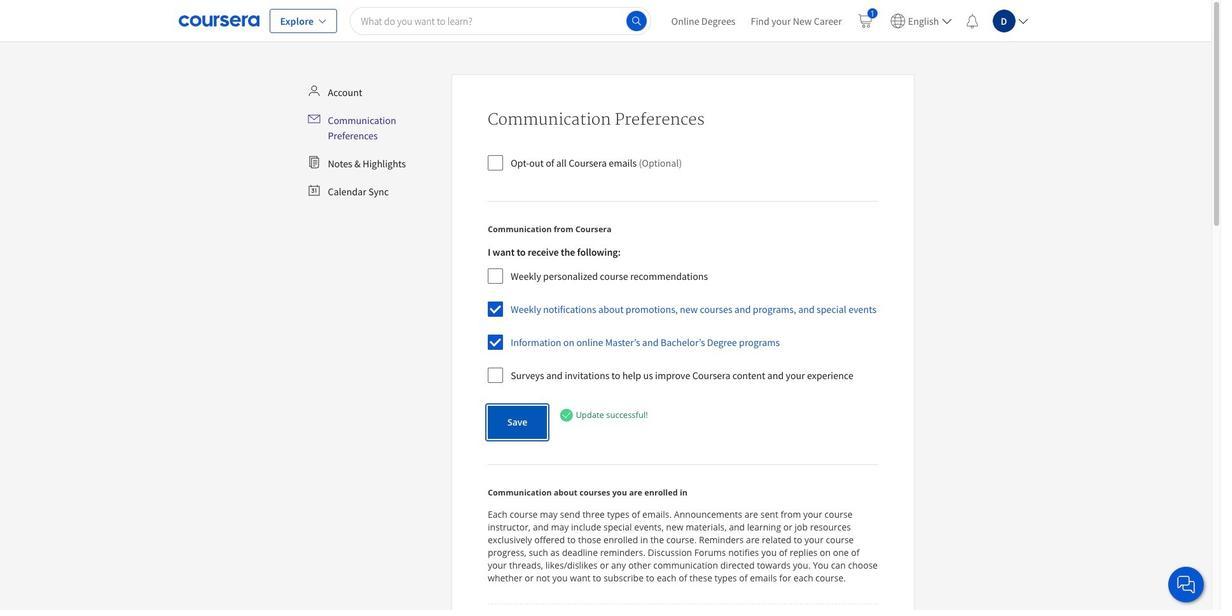 Task type: vqa. For each thing, say whether or not it's contained in the screenshot.
menu to the top
yes



Task type: locate. For each thing, give the bounding box(es) containing it.
1 horizontal spatial menu
[[664, 0, 1034, 41]]

alert
[[560, 409, 648, 423]]

menu
[[664, 0, 1034, 41], [303, 80, 447, 204]]

What do you want to learn? text field
[[350, 7, 651, 35]]

coursera image
[[178, 10, 259, 31]]

group
[[488, 245, 877, 393]]

None search field
[[350, 7, 651, 35]]

0 horizontal spatial menu
[[303, 80, 447, 204]]



Task type: describe. For each thing, give the bounding box(es) containing it.
1 vertical spatial menu
[[303, 80, 447, 204]]

0 vertical spatial menu
[[664, 0, 1034, 41]]

shopping cart: 1 item element
[[858, 8, 878, 28]]



